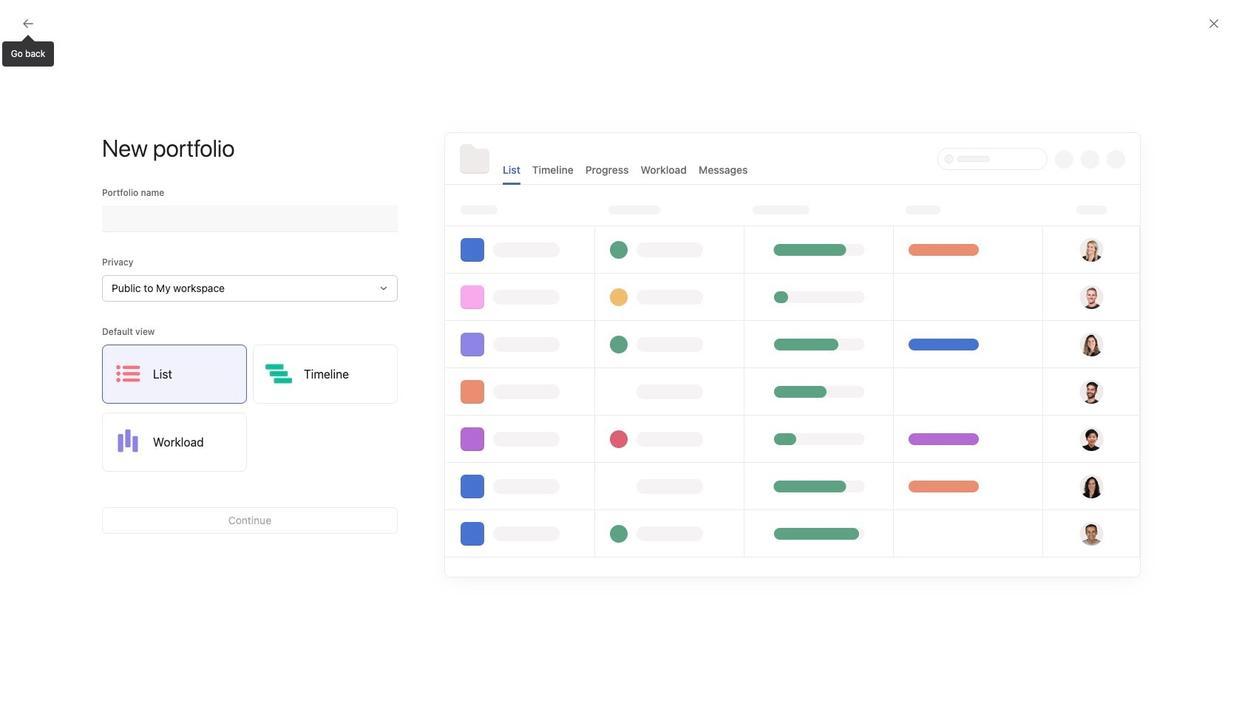 Task type: describe. For each thing, give the bounding box(es) containing it.
link image
[[478, 476, 487, 485]]

completed image
[[726, 318, 743, 336]]

at mention image
[[528, 475, 539, 487]]

close image
[[1208, 18, 1220, 30]]

james, profile image
[[16, 336, 34, 353]]

hide sidebar image
[[19, 12, 31, 24]]

projects element
[[0, 383, 177, 531]]

starred element
[[0, 235, 177, 383]]



Task type: vqa. For each thing, say whether or not it's contained in the screenshot.
this
no



Task type: locate. For each thing, give the bounding box(es) containing it.
global element
[[0, 36, 177, 125]]

bulleted list image
[[431, 476, 440, 485]]

numbered list image
[[454, 476, 463, 485]]

None text field
[[102, 206, 398, 232]]

list item
[[711, 287, 1148, 314], [711, 314, 1148, 340], [711, 340, 1148, 367], [711, 367, 1148, 393], [279, 563, 480, 609]]

view profile image
[[729, 220, 764, 256]]

this is a preview of your portfolio image
[[445, 133, 1140, 577]]

go back image
[[22, 18, 34, 30]]

list box
[[447, 6, 801, 30]]

Completed checkbox
[[726, 318, 743, 336]]

toolbar
[[279, 464, 680, 497]]

globe image
[[495, 574, 512, 592]]

tooltip
[[2, 37, 54, 67]]



